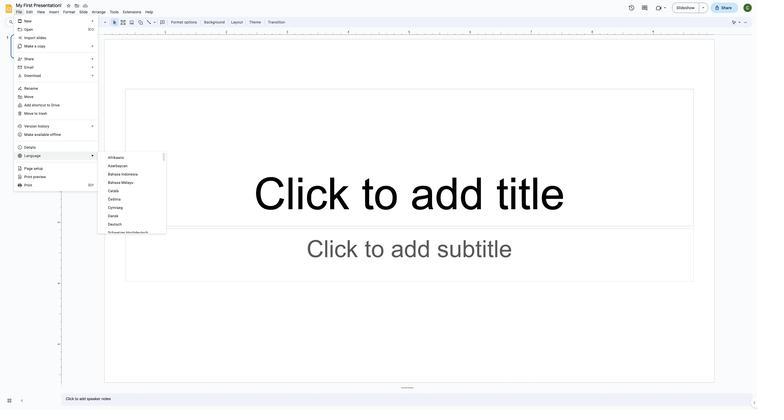 Task type: locate. For each thing, give the bounding box(es) containing it.
menu bar
[[14, 7, 155, 15]]

add
[[24, 103, 31, 107]]

share button
[[711, 3, 739, 13]]

cymraeg
[[108, 206, 123, 210]]

format options button
[[169, 18, 200, 26]]

indonesia
[[121, 172, 138, 176]]

⌘p element
[[82, 183, 94, 188]]

► for n ew
[[92, 20, 94, 22]]

version h istory
[[24, 124, 49, 128]]

print preview v element
[[24, 175, 48, 179]]

bahasa
[[108, 172, 121, 176], [108, 181, 121, 185]]

7 ► from the top
[[92, 154, 94, 157]]

hochdeutsch
[[126, 231, 148, 235]]

options
[[184, 20, 197, 25]]

format for format options
[[171, 20, 183, 25]]

print p element
[[24, 183, 34, 187]]

format left options
[[171, 20, 183, 25]]

application containing slideshow
[[0, 0, 758, 410]]

anguage
[[26, 154, 41, 158]]

slides
[[36, 36, 46, 40]]

1 horizontal spatial format
[[171, 20, 183, 25]]

pa
[[24, 167, 29, 171]]

import
[[24, 36, 35, 40]]

main toolbar
[[32, 18, 288, 26]]

transition button
[[266, 18, 288, 26]]

► for istory
[[92, 125, 94, 128]]

schweizer hochdeutsch
[[108, 231, 148, 235]]

h
[[38, 124, 40, 128]]

⌘p
[[88, 183, 94, 187]]

share s element
[[24, 57, 35, 61]]

menu bar inside menu bar banner
[[14, 7, 155, 15]]

print pre v iew
[[24, 175, 46, 179]]

start slideshow (⌘+enter) image
[[703, 7, 705, 8]]

6 ► from the top
[[92, 125, 94, 128]]

version history h element
[[24, 124, 51, 128]]

m
[[24, 95, 28, 99]]

drive
[[51, 103, 60, 107]]

5 ► from the top
[[92, 74, 94, 77]]

►
[[92, 20, 94, 22], [92, 45, 94, 48], [92, 57, 94, 60], [92, 66, 94, 69], [92, 74, 94, 77], [92, 125, 94, 128], [92, 154, 94, 157]]

l
[[24, 154, 26, 158]]

bahasa up català
[[108, 181, 121, 185]]

tools menu item
[[108, 9, 121, 15]]

e for g
[[31, 167, 33, 171]]

0 vertical spatial bahasa
[[108, 172, 121, 176]]

p rint
[[24, 183, 32, 187]]

e right ma
[[31, 133, 33, 137]]

3 ► from the top
[[92, 57, 94, 60]]

file menu item
[[14, 9, 24, 15]]

offline
[[50, 133, 61, 137]]

català
[[108, 189, 119, 193]]

page setup g element
[[24, 167, 45, 171]]

0 vertical spatial e
[[31, 133, 33, 137]]

o
[[36, 111, 38, 116]]

deutsch
[[108, 222, 122, 227]]

4 ► from the top
[[92, 66, 94, 69]]

⌘o element
[[81, 27, 94, 32]]

1 vertical spatial format
[[171, 20, 183, 25]]

details b element
[[24, 145, 37, 150]]

application
[[0, 0, 758, 410]]

k
[[30, 133, 31, 137]]

add shortcut to drive
[[24, 103, 60, 107]]

share
[[722, 5, 732, 10]]

1 ► from the top
[[92, 20, 94, 22]]

e right pa
[[31, 167, 33, 171]]

format inside menu item
[[63, 10, 75, 14]]

d ownload
[[24, 74, 41, 78]]

view menu item
[[35, 9, 47, 15]]

t
[[34, 111, 36, 116]]

bahasa down 'azərbaycan'
[[108, 172, 121, 176]]

insert
[[49, 10, 59, 14]]

format down the star option
[[63, 10, 75, 14]]

import slides z element
[[24, 36, 48, 40]]

bahasa melayu
[[108, 181, 133, 185]]

mode and view toolbar
[[731, 17, 750, 27]]

⌘o
[[88, 27, 94, 32]]

format inside button
[[171, 20, 183, 25]]

ove
[[28, 95, 33, 99]]

bahasa for bahasa indonesia
[[108, 172, 121, 176]]

g
[[29, 167, 31, 171]]

select line image
[[152, 19, 156, 21]]

format menu item
[[61, 9, 77, 15]]

1 vertical spatial e
[[31, 167, 33, 171]]

e
[[31, 133, 33, 137], [31, 167, 33, 171]]

download d element
[[24, 74, 43, 78]]

1 bahasa from the top
[[108, 172, 121, 176]]

0 vertical spatial format
[[63, 10, 75, 14]]

menu
[[14, 0, 98, 339], [98, 152, 166, 237]]

► for l anguage
[[92, 154, 94, 157]]

import slides
[[24, 36, 46, 40]]

pa g e setup
[[24, 167, 43, 171]]

n ew
[[24, 19, 32, 23]]

pre
[[33, 175, 38, 179]]

slide
[[79, 10, 88, 14]]

0 horizontal spatial format
[[63, 10, 75, 14]]

1 vertical spatial bahasa
[[108, 181, 121, 185]]

v
[[38, 175, 40, 179]]

shape image
[[138, 19, 144, 26]]

mail
[[26, 65, 34, 69]]

menu containing afrikaans
[[98, 152, 166, 237]]

a
[[34, 44, 36, 48]]

file
[[16, 10, 22, 14]]

navigation
[[0, 29, 57, 410]]

melayu
[[121, 181, 133, 185]]

► for e mail
[[92, 66, 94, 69]]

menu bar containing file
[[14, 7, 155, 15]]

2 bahasa from the top
[[108, 181, 121, 185]]

trash
[[39, 111, 47, 116]]

arrange menu item
[[90, 9, 108, 15]]

2 ► from the top
[[92, 45, 94, 48]]

make available offline k element
[[24, 133, 62, 137]]

r
[[24, 86, 27, 91]]

email e element
[[24, 65, 35, 69]]



Task type: vqa. For each thing, say whether or not it's contained in the screenshot.
the topmost Halligan's
no



Task type: describe. For each thing, give the bounding box(es) containing it.
layout
[[231, 20, 243, 25]]

Star checkbox
[[65, 2, 72, 9]]

► for s hare
[[92, 57, 94, 60]]

e
[[24, 65, 26, 69]]

help
[[145, 10, 153, 14]]

s
[[24, 57, 26, 61]]

rint
[[27, 183, 32, 187]]

to
[[47, 103, 50, 107]]

version
[[24, 124, 37, 128]]

c
[[37, 44, 39, 48]]

help menu item
[[143, 9, 155, 15]]

afrikaans
[[108, 156, 124, 160]]

language l element
[[24, 154, 42, 158]]

s hare
[[24, 57, 34, 61]]

format for format
[[63, 10, 75, 14]]

p
[[24, 183, 27, 187]]

new n element
[[24, 19, 33, 23]]

Zoom text field
[[89, 19, 103, 26]]

theme button
[[247, 18, 263, 26]]

make a c opy
[[24, 44, 45, 48]]

format options
[[171, 20, 197, 25]]

make
[[24, 44, 33, 48]]

n
[[24, 19, 27, 23]]

tools
[[110, 10, 119, 14]]

extensions menu item
[[121, 9, 143, 15]]

slideshow
[[677, 5, 695, 10]]

r ename
[[24, 86, 38, 91]]

e mail
[[24, 65, 34, 69]]

slide menu item
[[77, 9, 90, 15]]

theme
[[249, 20, 261, 25]]

insert menu item
[[47, 9, 61, 15]]

add shortcut to drive , element
[[24, 103, 61, 107]]

details
[[24, 145, 36, 150]]

arrange
[[92, 10, 106, 14]]

o
[[24, 27, 27, 32]]

e for k
[[31, 133, 33, 137]]

move
[[24, 111, 33, 116]]

transition
[[268, 20, 285, 25]]

► for d ownload
[[92, 74, 94, 77]]

dansk
[[108, 214, 118, 218]]

schweizer
[[108, 231, 125, 235]]

insert image image
[[129, 19, 135, 26]]

print
[[24, 175, 32, 179]]

shortcut
[[32, 103, 46, 107]]

open o element
[[24, 27, 35, 32]]

► for opy
[[92, 45, 94, 48]]

Rename text field
[[14, 2, 64, 8]]

background
[[204, 20, 225, 25]]

move t o trash
[[24, 111, 47, 116]]

edit menu item
[[24, 9, 35, 15]]

extensions
[[123, 10, 141, 14]]

pen
[[27, 27, 33, 32]]

d
[[24, 74, 27, 78]]

bahasa indonesia
[[108, 172, 138, 176]]

edit
[[26, 10, 33, 14]]

background button
[[202, 18, 227, 26]]

m ove
[[24, 95, 33, 99]]

move m element
[[24, 95, 35, 99]]

ma k e available offline
[[24, 133, 61, 137]]

o pen
[[24, 27, 33, 32]]

opy
[[39, 44, 45, 48]]

view
[[37, 10, 45, 14]]

Zoom field
[[88, 19, 109, 26]]

azərbaycan
[[108, 164, 128, 168]]

rename r element
[[24, 86, 39, 91]]

hare
[[26, 57, 34, 61]]

čeština
[[108, 197, 121, 201]]

ma
[[24, 133, 30, 137]]

setup
[[34, 167, 43, 171]]

iew
[[40, 175, 46, 179]]

available
[[34, 133, 49, 137]]

move to trash t element
[[24, 111, 49, 116]]

l anguage
[[24, 154, 41, 158]]

menu containing n
[[14, 0, 98, 339]]

layout button
[[230, 18, 245, 26]]

ename
[[27, 86, 38, 91]]

make a copy c element
[[24, 44, 47, 48]]

istory
[[40, 124, 49, 128]]

slideshow button
[[673, 3, 700, 13]]

menu bar banner
[[0, 0, 758, 410]]

bahasa for bahasa melayu
[[108, 181, 121, 185]]

Menus field
[[7, 19, 33, 26]]

ownload
[[27, 74, 41, 78]]

ew
[[27, 19, 32, 23]]



